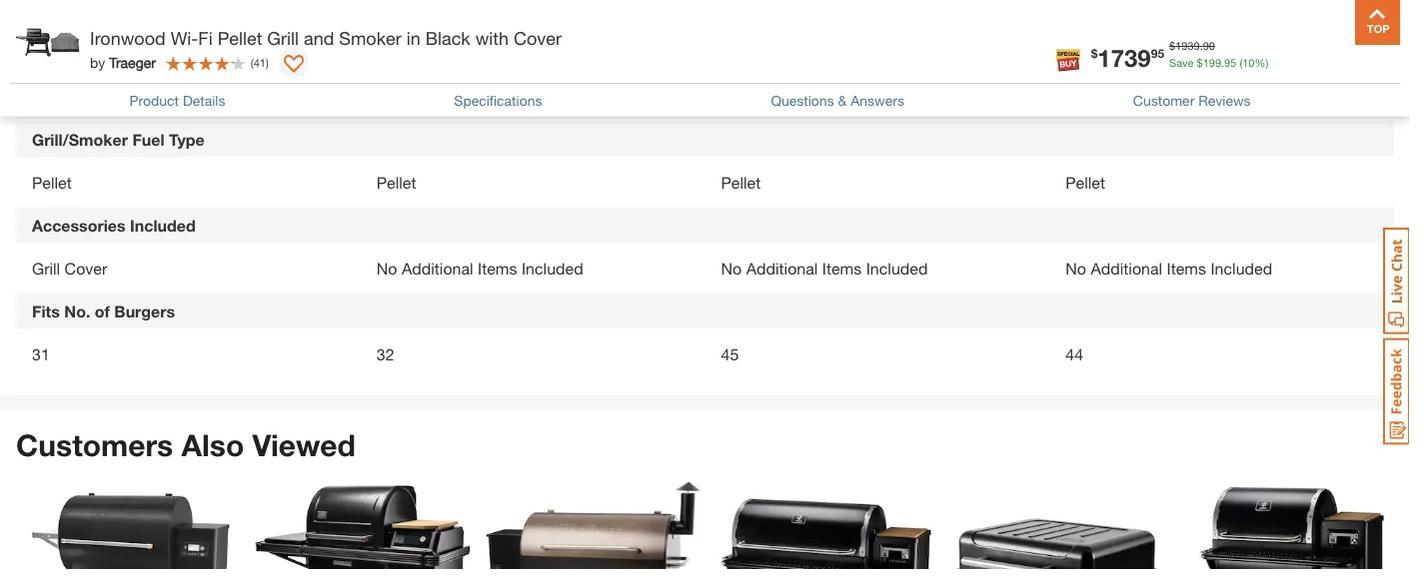 Task type: vqa. For each thing, say whether or not it's contained in the screenshot.


Task type: describe. For each thing, give the bounding box(es) containing it.
wi-
[[171, 27, 198, 49]]

90
[[1203, 39, 1215, 52]]

1 items from the left
[[478, 260, 517, 279]]

save
[[1170, 56, 1194, 69]]

0 horizontal spatial .
[[1200, 39, 1203, 52]]

burgers
[[114, 303, 175, 322]]

3 no additional items included from the left
[[1066, 260, 1273, 279]]

709 sq. in. wi-fi wood pellet smart grill and smoker pid 2.0 in black image
[[1179, 481, 1394, 570]]

1 no from the left
[[377, 260, 397, 279]]

black
[[425, 27, 470, 49]]

answers
[[851, 92, 904, 109]]

product
[[129, 92, 179, 109]]

viewed
[[252, 428, 356, 464]]

199
[[1203, 56, 1221, 69]]

95 inside $ 1739 95
[[1151, 47, 1165, 61]]

%)
[[1255, 56, 1269, 69]]

10
[[1243, 56, 1255, 69]]

2 additional from the left
[[746, 260, 818, 279]]

traeger
[[109, 54, 156, 71]]

details
[[183, 92, 225, 109]]

2 items from the left
[[822, 260, 862, 279]]

( 41 )
[[251, 56, 269, 69]]

1739
[[1098, 43, 1151, 71]]

fi
[[198, 27, 213, 49]]

32
[[377, 346, 394, 365]]

1 vertical spatial cover
[[65, 260, 107, 279]]

2 ( from the left
[[251, 56, 254, 69]]

customers also viewed
[[16, 428, 356, 464]]

product details
[[129, 92, 225, 109]]

$ 1739 95
[[1091, 43, 1165, 71]]

fits no. of burgers
[[32, 303, 175, 322]]

of
[[95, 303, 110, 322]]

&
[[838, 92, 847, 109]]

customers
[[16, 428, 173, 464]]

0 horizontal spatial grill
[[32, 260, 60, 279]]

1 additional from the left
[[402, 260, 473, 279]]

ranger pellet grill and smoker in black image
[[948, 481, 1163, 570]]

2 no from the left
[[721, 260, 742, 279]]

smoker
[[339, 27, 401, 49]]

accessories
[[32, 217, 126, 236]]

by
[[90, 54, 105, 71]]

)
[[266, 56, 269, 69]]

product image image
[[15, 10, 80, 75]]

and
[[304, 27, 334, 49]]

$ for 1739
[[1091, 47, 1098, 61]]

fuel
[[132, 131, 165, 150]]

questions & answers
[[771, 92, 904, 109]]

display image
[[284, 55, 304, 75]]

questions
[[771, 92, 834, 109]]

grill cover
[[32, 260, 107, 279]]

feedback link image
[[1383, 338, 1410, 446]]

1939
[[1176, 39, 1200, 52]]

0 vertical spatial grill
[[267, 27, 299, 49]]



Task type: locate. For each thing, give the bounding box(es) containing it.
customer
[[1133, 92, 1195, 109]]

0 horizontal spatial items
[[478, 260, 517, 279]]

front/side shelf
[[32, 45, 155, 64]]

. up 199
[[1200, 39, 1203, 52]]

additional
[[402, 260, 473, 279], [746, 260, 818, 279], [1091, 260, 1163, 279]]

1 horizontal spatial no
[[721, 260, 742, 279]]

.
[[1200, 39, 1203, 52], [1221, 56, 1225, 69]]

2 horizontal spatial additional
[[1091, 260, 1163, 279]]

in
[[406, 27, 420, 49]]

0 horizontal spatial $
[[1091, 47, 1098, 61]]

no
[[377, 260, 397, 279], [721, 260, 742, 279], [1066, 260, 1086, 279]]

$
[[1170, 39, 1176, 52], [1091, 47, 1098, 61], [1197, 56, 1203, 69]]

1 horizontal spatial $
[[1170, 39, 1176, 52]]

grill up fits in the left of the page
[[32, 260, 60, 279]]

grill up display image
[[267, 27, 299, 49]]

1 horizontal spatial cover
[[514, 27, 562, 49]]

. left 10
[[1221, 56, 1225, 69]]

3 no from the left
[[1066, 260, 1086, 279]]

$ left save
[[1091, 47, 1098, 61]]

41
[[254, 56, 266, 69]]

2 horizontal spatial $
[[1197, 56, 1203, 69]]

with
[[475, 27, 509, 49]]

cover
[[514, 27, 562, 49], [65, 260, 107, 279]]

95 left save
[[1151, 47, 1165, 61]]

2 horizontal spatial items
[[1167, 260, 1206, 279]]

95 inside $ 1939 . 90 save $ 199 . 95 ( 10 %)
[[1225, 56, 1237, 69]]

0 horizontal spatial no additional items included
[[377, 260, 583, 279]]

pellet
[[218, 27, 262, 49], [32, 174, 72, 193], [377, 174, 416, 193], [721, 174, 761, 193], [1066, 174, 1105, 193]]

2 horizontal spatial no
[[1066, 260, 1086, 279]]

ironwood 885 wifi pellet grill and smoker in black image
[[24, 481, 239, 570]]

( left %)
[[1240, 56, 1243, 69]]

( left ) in the left top of the page
[[251, 56, 254, 69]]

ironwood
[[90, 27, 166, 49]]

$ up save
[[1170, 39, 1176, 52]]

(
[[1240, 56, 1243, 69], [251, 56, 254, 69]]

no up the 32 on the left of page
[[377, 260, 397, 279]]

timberline wood pellet grill image
[[255, 481, 470, 570]]

95 left 10
[[1225, 56, 1237, 69]]

cover right with
[[514, 27, 562, 49]]

specifications
[[454, 92, 542, 109]]

1 horizontal spatial 95
[[1225, 56, 1237, 69]]

grill/smoker fuel type
[[32, 131, 205, 150]]

1 horizontal spatial .
[[1221, 56, 1225, 69]]

1 horizontal spatial additional
[[746, 260, 818, 279]]

1 horizontal spatial items
[[822, 260, 862, 279]]

reviews
[[1199, 92, 1251, 109]]

grill
[[267, 27, 299, 49], [32, 260, 60, 279]]

95
[[1151, 47, 1165, 61], [1225, 56, 1237, 69]]

customer reviews
[[1133, 92, 1251, 109]]

included
[[130, 217, 196, 236], [522, 260, 583, 279], [866, 260, 928, 279], [1211, 260, 1273, 279]]

accessories included
[[32, 217, 196, 236]]

45
[[721, 346, 739, 365]]

also
[[181, 428, 244, 464]]

0 horizontal spatial (
[[251, 56, 254, 69]]

$ inside $ 1739 95
[[1091, 47, 1098, 61]]

1 horizontal spatial no additional items included
[[721, 260, 928, 279]]

shelf
[[116, 45, 155, 64]]

top button
[[1355, 0, 1400, 45]]

by traeger
[[90, 54, 156, 71]]

2 horizontal spatial no additional items included
[[1066, 260, 1273, 279]]

1 vertical spatial .
[[1221, 56, 1225, 69]]

31
[[32, 346, 50, 365]]

$ 1939 . 90 save $ 199 . 95 ( 10 %)
[[1170, 39, 1269, 69]]

1 horizontal spatial grill
[[267, 27, 299, 49]]

live chat image
[[1383, 228, 1410, 335]]

ironwood wi-fi pellet grill and smoker in black with cover
[[90, 27, 562, 49]]

items
[[478, 260, 517, 279], [822, 260, 862, 279], [1167, 260, 1206, 279]]

1 horizontal spatial (
[[1240, 56, 1243, 69]]

specifications button
[[454, 90, 542, 111], [454, 90, 542, 111]]

cover down the accessories
[[65, 260, 107, 279]]

$ for 1939
[[1170, 39, 1176, 52]]

44
[[1066, 346, 1084, 365]]

product details button
[[129, 90, 225, 111], [129, 90, 225, 111]]

3 additional from the left
[[1091, 260, 1163, 279]]

1 ( from the left
[[1240, 56, 1243, 69]]

0 horizontal spatial cover
[[65, 260, 107, 279]]

customer reviews button
[[1133, 90, 1251, 111], [1133, 90, 1251, 111]]

grill/smoker
[[32, 131, 128, 150]]

0 horizontal spatial additional
[[402, 260, 473, 279]]

no.
[[64, 303, 90, 322]]

0 horizontal spatial no
[[377, 260, 397, 279]]

questions & answers button
[[771, 90, 904, 111], [771, 90, 904, 111]]

1068 sq. in. wi-fi wood pellet smart grill and smoker pid 2.0 in black image
[[717, 481, 932, 570]]

type
[[169, 131, 205, 150]]

pro series 34 pellet grill in bronze image
[[486, 481, 701, 570]]

no up 45
[[721, 260, 742, 279]]

1 vertical spatial grill
[[32, 260, 60, 279]]

1 no additional items included from the left
[[377, 260, 583, 279]]

2 no additional items included from the left
[[721, 260, 928, 279]]

0 vertical spatial .
[[1200, 39, 1203, 52]]

front/side
[[32, 45, 112, 64]]

no up 44
[[1066, 260, 1086, 279]]

3 items from the left
[[1167, 260, 1206, 279]]

$ right save
[[1197, 56, 1203, 69]]

( inside $ 1939 . 90 save $ 199 . 95 ( 10 %)
[[1240, 56, 1243, 69]]

0 vertical spatial cover
[[514, 27, 562, 49]]

no additional items included
[[377, 260, 583, 279], [721, 260, 928, 279], [1066, 260, 1273, 279]]

0 horizontal spatial 95
[[1151, 47, 1165, 61]]

fits
[[32, 303, 60, 322]]



